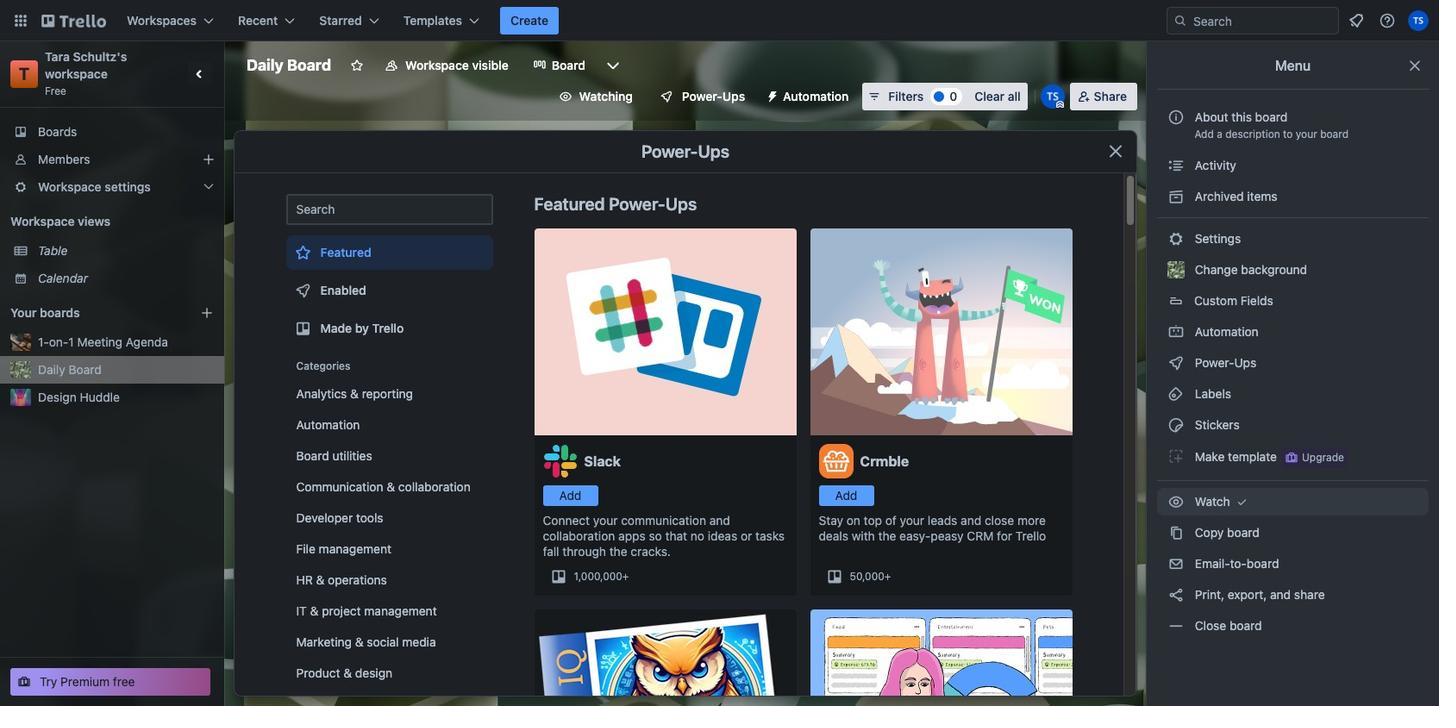 Task type: locate. For each thing, give the bounding box(es) containing it.
and up crm
[[961, 513, 982, 528]]

hr & operations
[[296, 573, 387, 587]]

trello down more
[[1016, 529, 1046, 543]]

& for hr
[[316, 573, 325, 587]]

0 vertical spatial power-ups
[[682, 89, 745, 103]]

email-to-board
[[1192, 556, 1279, 571]]

this member is an admin of this board. image
[[1056, 101, 1064, 109]]

through
[[563, 544, 606, 559]]

0 vertical spatial daily board
[[247, 56, 331, 74]]

sm image for archived items
[[1168, 188, 1185, 205]]

copy board
[[1192, 525, 1260, 540]]

sm image inside copy board link
[[1168, 524, 1185, 542]]

1 vertical spatial featured
[[320, 245, 371, 260]]

Search field
[[1188, 8, 1339, 34]]

2 horizontal spatial your
[[1296, 128, 1318, 141]]

sm image inside stickers link
[[1168, 417, 1185, 434]]

archived items link
[[1157, 183, 1429, 210]]

sm image inside activity "link"
[[1168, 157, 1185, 174]]

on
[[847, 513, 861, 528]]

1 horizontal spatial featured
[[534, 194, 605, 214]]

daily down recent popup button
[[247, 56, 284, 74]]

the down of on the right of the page
[[878, 529, 896, 543]]

& down board utilities link
[[387, 480, 395, 494]]

0 horizontal spatial add
[[559, 488, 582, 503]]

marketing & social media
[[296, 635, 436, 649]]

menu
[[1275, 58, 1311, 73]]

sm image inside automation button
[[759, 83, 783, 107]]

+ down of on the right of the page
[[885, 570, 891, 583]]

collaboration down board utilities link
[[398, 480, 471, 494]]

& right hr
[[316, 573, 325, 587]]

daily board inside board name text field
[[247, 56, 331, 74]]

1 vertical spatial the
[[610, 544, 628, 559]]

your inside "stay on top of your leads and close more deals with the easy-peasy crm for trello"
[[900, 513, 925, 528]]

0 vertical spatial workspace
[[405, 58, 469, 72]]

your boards
[[10, 305, 80, 320]]

0 vertical spatial featured
[[534, 194, 605, 214]]

power-ups down primary element
[[682, 89, 745, 103]]

sm image
[[1168, 157, 1185, 174], [1168, 230, 1185, 248], [1168, 354, 1185, 372], [1168, 386, 1185, 403], [1234, 493, 1251, 511], [1168, 524, 1185, 542]]

it
[[296, 604, 307, 618]]

sm image inside settings link
[[1168, 230, 1185, 248]]

open information menu image
[[1379, 12, 1396, 29]]

ups inside power-ups link
[[1235, 355, 1257, 370]]

communication & collaboration link
[[286, 474, 493, 501]]

sm image inside archived items link
[[1168, 188, 1185, 205]]

0 horizontal spatial +
[[623, 570, 629, 583]]

2 add button from the left
[[819, 486, 874, 506]]

workspace inside popup button
[[38, 179, 101, 194]]

1 horizontal spatial and
[[961, 513, 982, 528]]

1 horizontal spatial your
[[900, 513, 925, 528]]

0 horizontal spatial automation
[[296, 417, 360, 432]]

& right analytics
[[350, 386, 359, 401]]

customize views image
[[605, 57, 622, 74]]

by
[[355, 321, 369, 336]]

1 horizontal spatial automation link
[[1157, 318, 1429, 346]]

design
[[38, 390, 77, 405]]

0 vertical spatial the
[[878, 529, 896, 543]]

sm image for make template
[[1168, 448, 1185, 465]]

settings
[[1192, 231, 1241, 246]]

daily board inside daily board link
[[38, 362, 102, 377]]

leads
[[928, 513, 958, 528]]

try
[[40, 674, 57, 689]]

add up the on
[[835, 488, 858, 503]]

add left a
[[1195, 128, 1214, 141]]

calendar
[[38, 271, 88, 285]]

sm image
[[759, 83, 783, 107], [1168, 188, 1185, 205], [1168, 323, 1185, 341], [1168, 417, 1185, 434], [1168, 448, 1185, 465], [1168, 493, 1185, 511], [1168, 555, 1185, 573], [1168, 586, 1185, 604], [1168, 618, 1185, 635]]

sm image inside labels link
[[1168, 386, 1185, 403]]

make template
[[1192, 449, 1277, 464]]

add board image
[[200, 306, 214, 320]]

recent button
[[228, 7, 306, 34]]

1 vertical spatial management
[[364, 604, 437, 618]]

power-ups button
[[648, 83, 756, 110]]

0 horizontal spatial featured
[[320, 245, 371, 260]]

1 vertical spatial trello
[[1016, 529, 1046, 543]]

add button up the on
[[819, 486, 874, 506]]

1 horizontal spatial add
[[835, 488, 858, 503]]

featured for featured power-ups
[[534, 194, 605, 214]]

daily board down recent popup button
[[247, 56, 331, 74]]

0 vertical spatial automation link
[[1157, 318, 1429, 346]]

add
[[1195, 128, 1214, 141], [559, 488, 582, 503], [835, 488, 858, 503]]

1 horizontal spatial trello
[[1016, 529, 1046, 543]]

template
[[1228, 449, 1277, 464]]

daily board
[[247, 56, 331, 74], [38, 362, 102, 377]]

featured power-ups
[[534, 194, 697, 214]]

top
[[864, 513, 882, 528]]

1 vertical spatial automation
[[1192, 324, 1259, 339]]

file management link
[[286, 536, 493, 563]]

change
[[1195, 262, 1238, 277]]

1 vertical spatial collaboration
[[543, 529, 615, 543]]

1 + from the left
[[623, 570, 629, 583]]

1 horizontal spatial daily board
[[247, 56, 331, 74]]

workspace down members
[[38, 179, 101, 194]]

2 vertical spatial automation
[[296, 417, 360, 432]]

1 vertical spatial workspace
[[38, 179, 101, 194]]

your right to
[[1296, 128, 1318, 141]]

daily
[[247, 56, 284, 74], [38, 362, 65, 377]]

tara
[[45, 49, 70, 64]]

power-ups down power-ups button at top
[[642, 141, 730, 161]]

1 horizontal spatial daily
[[247, 56, 284, 74]]

templates button
[[393, 7, 490, 34]]

utilities
[[332, 448, 372, 463]]

enabled link
[[286, 273, 493, 308]]

0 vertical spatial trello
[[372, 321, 404, 336]]

board left 'star or unstar board' icon at the left top of page
[[287, 56, 331, 74]]

Search text field
[[286, 194, 493, 225]]

add button up connect
[[543, 486, 598, 506]]

the inside connect your communication and collaboration apps so that no ideas or tasks fall through the cracks.
[[610, 544, 628, 559]]

+ down apps
[[623, 570, 629, 583]]

& left design
[[344, 666, 352, 680]]

automation link up board utilities link
[[286, 411, 493, 439]]

ideas
[[708, 529, 738, 543]]

hr & operations link
[[286, 567, 493, 594]]

add for crmble
[[835, 488, 858, 503]]

tara schultz (taraschultz7) image right the all in the top of the page
[[1041, 85, 1065, 109]]

management down 'hr & operations' 'link'
[[364, 604, 437, 618]]

1 horizontal spatial tara schultz (taraschultz7) image
[[1408, 10, 1429, 31]]

workspace up table
[[10, 214, 75, 229]]

& inside 'link'
[[316, 573, 325, 587]]

board up to-
[[1227, 525, 1260, 540]]

workspace for workspace visible
[[405, 58, 469, 72]]

and up ideas
[[710, 513, 730, 528]]

collaboration up through at the bottom of page
[[543, 529, 615, 543]]

starred button
[[309, 7, 390, 34]]

0 vertical spatial daily
[[247, 56, 284, 74]]

agenda
[[126, 335, 168, 349]]

sm image inside watch link
[[1168, 493, 1185, 511]]

daily up design
[[38, 362, 65, 377]]

add up connect
[[559, 488, 582, 503]]

board
[[287, 56, 331, 74], [552, 58, 586, 72], [69, 362, 102, 377], [296, 448, 329, 463]]

0 vertical spatial automation
[[783, 89, 849, 103]]

that
[[665, 529, 687, 543]]

your
[[10, 305, 37, 320]]

design huddle link
[[38, 389, 214, 406]]

1 horizontal spatial the
[[878, 529, 896, 543]]

starred
[[319, 13, 362, 28]]

made
[[320, 321, 352, 336]]

management up operations
[[319, 542, 392, 556]]

trello right by
[[372, 321, 404, 336]]

the down apps
[[610, 544, 628, 559]]

workspace for workspace settings
[[38, 179, 101, 194]]

2 vertical spatial workspace
[[10, 214, 75, 229]]

to
[[1283, 128, 1293, 141]]

the inside "stay on top of your leads and close more deals with the easy-peasy crm for trello"
[[878, 529, 896, 543]]

Board name text field
[[238, 52, 340, 79]]

board
[[1256, 110, 1288, 124], [1321, 128, 1349, 141], [1227, 525, 1260, 540], [1247, 556, 1279, 571], [1230, 618, 1262, 633]]

0 horizontal spatial daily board
[[38, 362, 102, 377]]

1 horizontal spatial collaboration
[[543, 529, 615, 543]]

labels
[[1192, 386, 1232, 401]]

sm image inside power-ups link
[[1168, 354, 1185, 372]]

2 + from the left
[[885, 570, 891, 583]]

1 vertical spatial daily board
[[38, 362, 102, 377]]

reporting
[[362, 386, 413, 401]]

automation link down custom fields button
[[1157, 318, 1429, 346]]

search image
[[1174, 14, 1188, 28]]

product & design link
[[286, 660, 493, 687]]

1 horizontal spatial automation
[[783, 89, 849, 103]]

automation link
[[1157, 318, 1429, 346], [286, 411, 493, 439]]

sm image inside print, export, and share link
[[1168, 586, 1185, 604]]

management
[[319, 542, 392, 556], [364, 604, 437, 618]]

daily board link
[[38, 361, 214, 379]]

1 add button from the left
[[543, 486, 598, 506]]

0 horizontal spatial the
[[610, 544, 628, 559]]

0 horizontal spatial collaboration
[[398, 480, 471, 494]]

0 horizontal spatial and
[[710, 513, 730, 528]]

watching button
[[548, 83, 643, 110]]

daily board down the 1
[[38, 362, 102, 377]]

close board
[[1192, 618, 1262, 633]]

tara schultz (taraschultz7) image right the open information menu icon in the right of the page
[[1408, 10, 1429, 31]]

1 vertical spatial automation link
[[286, 411, 493, 439]]

upgrade
[[1302, 451, 1344, 464]]

sm image for copy board
[[1168, 524, 1185, 542]]

collaboration inside connect your communication and collaboration apps so that no ideas or tasks fall through the cracks.
[[543, 529, 615, 543]]

sm image inside automation link
[[1168, 323, 1185, 341]]

your up through at the bottom of page
[[593, 513, 618, 528]]

1 horizontal spatial add button
[[819, 486, 874, 506]]

primary element
[[0, 0, 1439, 41]]

easy-
[[900, 529, 931, 543]]

2 horizontal spatial add
[[1195, 128, 1214, 141]]

and
[[710, 513, 730, 528], [961, 513, 982, 528], [1271, 587, 1291, 602]]

1 horizontal spatial +
[[885, 570, 891, 583]]

and left share
[[1271, 587, 1291, 602]]

workspaces
[[127, 13, 197, 28]]

made by trello link
[[286, 311, 493, 346]]

0 horizontal spatial your
[[593, 513, 618, 528]]

tara schultz's workspace link
[[45, 49, 130, 81]]

your up easy-
[[900, 513, 925, 528]]

operations
[[328, 573, 387, 587]]

& for analytics
[[350, 386, 359, 401]]

change background
[[1192, 262, 1308, 277]]

power-ups inside button
[[682, 89, 745, 103]]

& for product
[[344, 666, 352, 680]]

& right it
[[310, 604, 319, 618]]

enabled
[[320, 283, 366, 298]]

1 vertical spatial tara schultz (taraschultz7) image
[[1041, 85, 1065, 109]]

workspace down templates dropdown button
[[405, 58, 469, 72]]

board utilities link
[[286, 442, 493, 470]]

apps
[[619, 529, 646, 543]]

print, export, and share link
[[1157, 581, 1429, 609]]

sm image inside close board link
[[1168, 618, 1185, 635]]

0 horizontal spatial add button
[[543, 486, 598, 506]]

0 vertical spatial tara schultz (taraschultz7) image
[[1408, 10, 1429, 31]]

workspace inside button
[[405, 58, 469, 72]]

& left social
[[355, 635, 364, 649]]

tara schultz (taraschultz7) image
[[1408, 10, 1429, 31], [1041, 85, 1065, 109]]

power- inside power-ups button
[[682, 89, 723, 103]]

ups
[[723, 89, 745, 103], [698, 141, 730, 161], [666, 194, 697, 214], [1235, 355, 1257, 370]]

recent
[[238, 13, 278, 28]]

power-ups up labels
[[1192, 355, 1260, 370]]

developer tools link
[[286, 505, 493, 532]]

sm image inside email-to-board link
[[1168, 555, 1185, 573]]

workspace visible
[[405, 58, 509, 72]]

connect your communication and collaboration apps so that no ideas or tasks fall through the cracks.
[[543, 513, 785, 559]]

1 vertical spatial daily
[[38, 362, 65, 377]]

and inside "stay on top of your leads and close more deals with the easy-peasy crm for trello"
[[961, 513, 982, 528]]

crmble
[[860, 454, 909, 469]]

+ for slack
[[623, 570, 629, 583]]

deals
[[819, 529, 849, 543]]

tasks
[[756, 529, 785, 543]]

activity link
[[1157, 152, 1429, 179]]

0 horizontal spatial trello
[[372, 321, 404, 336]]

of
[[886, 513, 897, 528]]



Task type: vqa. For each thing, say whether or not it's contained in the screenshot.
bottom "Featured"
yes



Task type: describe. For each thing, give the bounding box(es) containing it.
slack
[[584, 454, 621, 469]]

labels link
[[1157, 380, 1429, 408]]

board up watching button
[[552, 58, 586, 72]]

cracks.
[[631, 544, 671, 559]]

and inside connect your communication and collaboration apps so that no ideas or tasks fall through the cracks.
[[710, 513, 730, 528]]

table link
[[38, 242, 214, 260]]

analytics
[[296, 386, 347, 401]]

sm image for activity
[[1168, 157, 1185, 174]]

watching
[[579, 89, 633, 103]]

2 vertical spatial power-ups
[[1192, 355, 1260, 370]]

sm image for close board
[[1168, 618, 1185, 635]]

workspace
[[45, 66, 108, 81]]

1-on-1 meeting agenda link
[[38, 334, 214, 351]]

t link
[[10, 60, 38, 88]]

to-
[[1230, 556, 1247, 571]]

sm image for email-to-board
[[1168, 555, 1185, 573]]

sm image for print, export, and share
[[1168, 586, 1185, 604]]

0 horizontal spatial tara schultz (taraschultz7) image
[[1041, 85, 1065, 109]]

create button
[[500, 7, 559, 34]]

clear
[[975, 89, 1005, 103]]

all
[[1008, 89, 1021, 103]]

members link
[[0, 146, 224, 173]]

communication
[[621, 513, 706, 528]]

add for slack
[[559, 488, 582, 503]]

board up print, export, and share
[[1247, 556, 1279, 571]]

sm image for stickers
[[1168, 417, 1185, 434]]

change background link
[[1157, 256, 1429, 284]]

2 horizontal spatial automation
[[1192, 324, 1259, 339]]

it & project management
[[296, 604, 437, 618]]

media
[[402, 635, 436, 649]]

design
[[355, 666, 393, 680]]

your inside connect your communication and collaboration apps so that no ideas or tasks fall through the cracks.
[[593, 513, 618, 528]]

+ for crmble
[[885, 570, 891, 583]]

schultz's
[[73, 49, 127, 64]]

crm
[[967, 529, 994, 543]]

categories
[[296, 360, 351, 373]]

trello inside "stay on top of your leads and close more deals with the easy-peasy crm for trello"
[[1016, 529, 1046, 543]]

sm image for settings
[[1168, 230, 1185, 248]]

board left 'utilities'
[[296, 448, 329, 463]]

copy
[[1195, 525, 1224, 540]]

copy board link
[[1157, 519, 1429, 547]]

product
[[296, 666, 340, 680]]

stickers link
[[1157, 411, 1429, 439]]

product & design
[[296, 666, 393, 680]]

try premium free button
[[10, 668, 210, 696]]

2 horizontal spatial and
[[1271, 587, 1291, 602]]

0 notifications image
[[1346, 10, 1367, 31]]

tools
[[356, 511, 383, 525]]

table
[[38, 243, 68, 258]]

peasy
[[931, 529, 964, 543]]

custom fields button
[[1157, 287, 1429, 315]]

clear all
[[975, 89, 1021, 103]]

close
[[985, 513, 1014, 528]]

so
[[649, 529, 662, 543]]

email-to-board link
[[1157, 550, 1429, 578]]

featured for featured
[[320, 245, 371, 260]]

board right to
[[1321, 128, 1349, 141]]

board up design huddle
[[69, 362, 102, 377]]

watch link
[[1157, 488, 1429, 516]]

star or unstar board image
[[350, 59, 364, 72]]

0 vertical spatial management
[[319, 542, 392, 556]]

power- inside power-ups link
[[1195, 355, 1235, 370]]

close board link
[[1157, 612, 1429, 640]]

no
[[691, 529, 705, 543]]

custom
[[1195, 293, 1238, 308]]

1 vertical spatial power-ups
[[642, 141, 730, 161]]

board down export,
[[1230, 618, 1262, 633]]

0 horizontal spatial automation link
[[286, 411, 493, 439]]

add button for crmble
[[819, 486, 874, 506]]

share
[[1094, 89, 1127, 103]]

clear all button
[[968, 83, 1028, 110]]

your boards with 3 items element
[[10, 303, 174, 323]]

about this board add a description to your board
[[1195, 110, 1349, 141]]

stickers
[[1192, 417, 1240, 432]]

tara schultz (taraschultz7) image inside primary element
[[1408, 10, 1429, 31]]

50,000 +
[[850, 570, 891, 583]]

sm image inside watch link
[[1234, 493, 1251, 511]]

tara schultz's workspace free
[[45, 49, 130, 97]]

communication
[[296, 480, 383, 494]]

workspaces button
[[116, 7, 224, 34]]

ups inside power-ups button
[[723, 89, 745, 103]]

sm image for labels
[[1168, 386, 1185, 403]]

activity
[[1192, 158, 1237, 172]]

& for it
[[310, 604, 319, 618]]

or
[[741, 529, 752, 543]]

custom fields
[[1195, 293, 1274, 308]]

workspace for workspace views
[[10, 214, 75, 229]]

free
[[45, 85, 66, 97]]

visible
[[472, 58, 509, 72]]

sm image for power-ups
[[1168, 354, 1185, 372]]

& for communication
[[387, 480, 395, 494]]

sm image for automation
[[1168, 323, 1185, 341]]

back to home image
[[41, 7, 106, 34]]

huddle
[[80, 390, 120, 405]]

0 vertical spatial collaboration
[[398, 480, 471, 494]]

1-on-1 meeting agenda
[[38, 335, 168, 349]]

communication & collaboration
[[296, 480, 471, 494]]

featured link
[[286, 235, 493, 270]]

& for marketing
[[355, 635, 364, 649]]

1,000,000 +
[[574, 570, 629, 583]]

filters
[[889, 89, 924, 103]]

sm image for watch
[[1168, 493, 1185, 511]]

workspace navigation collapse icon image
[[188, 62, 212, 86]]

archived
[[1195, 189, 1244, 204]]

free
[[113, 674, 135, 689]]

your inside about this board add a description to your board
[[1296, 128, 1318, 141]]

print,
[[1195, 587, 1225, 602]]

daily inside board name text field
[[247, 56, 284, 74]]

marketing
[[296, 635, 352, 649]]

board inside text field
[[287, 56, 331, 74]]

0 horizontal spatial daily
[[38, 362, 65, 377]]

items
[[1247, 189, 1278, 204]]

hr
[[296, 573, 313, 587]]

connect
[[543, 513, 590, 528]]

workspace settings
[[38, 179, 151, 194]]

1,000,000
[[574, 570, 623, 583]]

workspace visible button
[[374, 52, 519, 79]]

board up to
[[1256, 110, 1288, 124]]

for
[[997, 529, 1013, 543]]

boards
[[40, 305, 80, 320]]

developer
[[296, 511, 353, 525]]

description
[[1226, 128, 1281, 141]]

automation inside automation button
[[783, 89, 849, 103]]

add inside about this board add a description to your board
[[1195, 128, 1214, 141]]

stay
[[819, 513, 843, 528]]

add button for slack
[[543, 486, 598, 506]]

watch
[[1192, 494, 1234, 509]]

workspace settings button
[[0, 173, 224, 201]]



